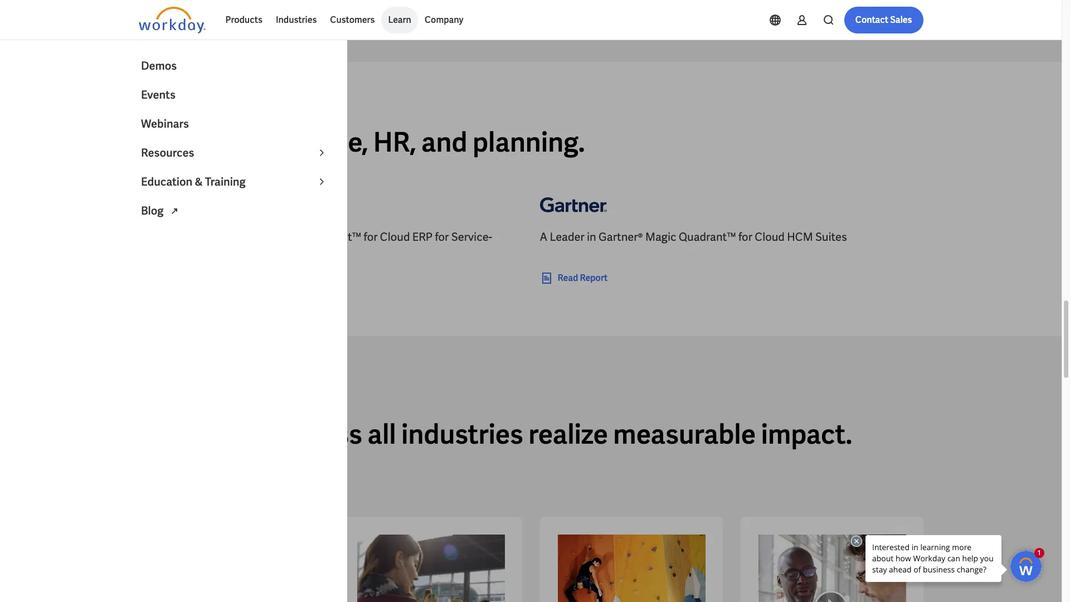Task type: describe. For each thing, give the bounding box(es) containing it.
leader for a leader in 2023 gartner® magic quadrant™ for cloud erp for service- centric enterprises
[[149, 230, 183, 244]]

a leader in gartner® magic quadrant™ for cloud hcm suites
[[540, 230, 847, 244]]

read
[[558, 272, 578, 284]]

gartner image for gartner®
[[540, 189, 607, 220]]

realize
[[529, 417, 608, 452]]

in for gartner®
[[587, 230, 596, 244]]

3 for from the left
[[739, 230, 753, 244]]

all
[[368, 417, 396, 452]]

2 cloud from the left
[[755, 230, 785, 244]]

a leader in 2023 gartner® magic quadrant™ for cloud erp for service- centric enterprises
[[139, 230, 492, 260]]

a for a leader in finance, hr, and planning.
[[139, 125, 157, 160]]

erp
[[412, 230, 433, 244]]

across
[[282, 417, 362, 452]]

netflix image
[[357, 535, 505, 602]]

company
[[425, 14, 464, 26]]

impact.
[[761, 417, 852, 452]]

demos link
[[134, 51, 335, 80]]

learn
[[388, 14, 411, 26]]

2 for from the left
[[435, 230, 449, 244]]

resources
[[141, 145, 194, 160]]

blog link
[[134, 196, 335, 225]]

education
[[141, 174, 192, 189]]

hcm
[[787, 230, 813, 244]]

what
[[139, 98, 162, 108]]

webinars link
[[134, 109, 335, 138]]

in for finance,
[[244, 125, 267, 160]]

industries
[[276, 14, 317, 26]]

industries button
[[269, 7, 324, 33]]

finance,
[[272, 125, 368, 160]]

company button
[[418, 7, 470, 33]]

events
[[141, 88, 176, 102]]

read report link
[[540, 272, 608, 285]]

2 gartner® from the left
[[599, 230, 643, 244]]

leader for a leader in gartner® magic quadrant™ for cloud hcm suites
[[550, 230, 585, 244]]

2023
[[197, 230, 221, 244]]

events link
[[134, 80, 335, 109]]

webinars
[[141, 117, 189, 131]]

in for 2023
[[186, 230, 195, 244]]

companies across all industries realize measurable impact.
[[139, 417, 852, 452]]

suites
[[815, 230, 847, 244]]

leader
[[162, 125, 239, 160]]

customers button
[[324, 7, 382, 33]]

measurable
[[613, 417, 756, 452]]



Task type: locate. For each thing, give the bounding box(es) containing it.
0 horizontal spatial cloud
[[380, 230, 410, 244]]

1 horizontal spatial cloud
[[755, 230, 785, 244]]

and
[[421, 125, 467, 160]]

cloud left hcm
[[755, 230, 785, 244]]

sales
[[890, 14, 912, 26]]

cloud left erp
[[380, 230, 410, 244]]

a down what
[[139, 125, 157, 160]]

in
[[244, 125, 267, 160], [186, 230, 195, 244], [587, 230, 596, 244]]

contact sales
[[856, 14, 912, 26]]

quadrant™
[[304, 230, 361, 244], [679, 230, 736, 244]]

contact
[[856, 14, 889, 26]]

companies
[[139, 417, 276, 452]]

enterprises
[[178, 246, 236, 260]]

0 horizontal spatial gartner®
[[224, 230, 268, 244]]

contact sales link
[[844, 7, 923, 33]]

for
[[364, 230, 378, 244], [435, 230, 449, 244], [739, 230, 753, 244]]

products
[[225, 14, 262, 26]]

a leader in finance, hr, and planning.
[[139, 125, 585, 160]]

2 magic from the left
[[645, 230, 676, 244]]

learn all the successes life time fitness achieved with workday. image
[[558, 535, 705, 602]]

gartner® up report
[[599, 230, 643, 244]]

0 horizontal spatial in
[[186, 230, 195, 244]]

1 for from the left
[[364, 230, 378, 244]]

1 gartner image from the left
[[139, 189, 205, 220]]

2 horizontal spatial in
[[587, 230, 596, 244]]

training
[[205, 174, 246, 189]]

2 gartner image from the left
[[540, 189, 607, 220]]

a up centric
[[139, 230, 146, 244]]

service-
[[451, 230, 492, 244]]

what analysts say
[[139, 98, 219, 108]]

analysts
[[163, 98, 203, 108]]

read report
[[558, 272, 608, 284]]

education & training
[[141, 174, 246, 189]]

quadrant™ inside a leader in 2023 gartner® magic quadrant™ for cloud erp for service- centric enterprises
[[304, 230, 361, 244]]

&
[[195, 174, 203, 189]]

cloud
[[380, 230, 410, 244], [755, 230, 785, 244]]

1 horizontal spatial magic
[[645, 230, 676, 244]]

0 horizontal spatial leader
[[149, 230, 183, 244]]

bdo canada image
[[758, 535, 906, 602]]

a for a leader in 2023 gartner® magic quadrant™ for cloud erp for service- centric enterprises
[[139, 230, 146, 244]]

in inside a leader in 2023 gartner® magic quadrant™ for cloud erp for service- centric enterprises
[[186, 230, 195, 244]]

products button
[[219, 7, 269, 33]]

report
[[580, 272, 608, 284]]

leader up centric
[[149, 230, 183, 244]]

gartner® down blog link
[[224, 230, 268, 244]]

education & training button
[[134, 167, 335, 196]]

in up report
[[587, 230, 596, 244]]

in left 2023
[[186, 230, 195, 244]]

learn button
[[382, 7, 418, 33]]

1 horizontal spatial quadrant™
[[679, 230, 736, 244]]

for right erp
[[435, 230, 449, 244]]

a for a leader in gartner® magic quadrant™ for cloud hcm suites
[[540, 230, 548, 244]]

1 horizontal spatial leader
[[550, 230, 585, 244]]

in up education & training dropdown button
[[244, 125, 267, 160]]

leader
[[149, 230, 183, 244], [550, 230, 585, 244]]

centric
[[139, 246, 176, 260]]

cloud inside a leader in 2023 gartner® magic quadrant™ for cloud erp for service- centric enterprises
[[380, 230, 410, 244]]

a up read report link
[[540, 230, 548, 244]]

go to the homepage image
[[139, 7, 205, 33]]

gartner® inside a leader in 2023 gartner® magic quadrant™ for cloud erp for service- centric enterprises
[[224, 230, 268, 244]]

magic
[[271, 230, 302, 244], [645, 230, 676, 244]]

industries
[[401, 417, 523, 452]]

magic inside a leader in 2023 gartner® magic quadrant™ for cloud erp for service- centric enterprises
[[271, 230, 302, 244]]

demos
[[141, 59, 177, 73]]

say
[[204, 98, 219, 108]]

2 quadrant™ from the left
[[679, 230, 736, 244]]

hr,
[[373, 125, 416, 160]]

0 horizontal spatial magic
[[271, 230, 302, 244]]

planning.
[[473, 125, 585, 160]]

opens in a new tab image
[[168, 205, 181, 218]]

leader up read
[[550, 230, 585, 244]]

1 cloud from the left
[[380, 230, 410, 244]]

1 quadrant™ from the left
[[304, 230, 361, 244]]

1 horizontal spatial gartner image
[[540, 189, 607, 220]]

gartner image
[[139, 189, 205, 220], [540, 189, 607, 220]]

1 horizontal spatial for
[[435, 230, 449, 244]]

gartner®
[[224, 230, 268, 244], [599, 230, 643, 244]]

1 horizontal spatial gartner®
[[599, 230, 643, 244]]

leader inside a leader in 2023 gartner® magic quadrant™ for cloud erp for service- centric enterprises
[[149, 230, 183, 244]]

1 leader from the left
[[149, 230, 183, 244]]

blog
[[141, 203, 166, 218]]

1 magic from the left
[[271, 230, 302, 244]]

2 horizontal spatial for
[[739, 230, 753, 244]]

for left hcm
[[739, 230, 753, 244]]

1 gartner® from the left
[[224, 230, 268, 244]]

gartner image for 2023
[[139, 189, 205, 220]]

1 horizontal spatial in
[[244, 125, 267, 160]]

for left erp
[[364, 230, 378, 244]]

a
[[139, 125, 157, 160], [139, 230, 146, 244], [540, 230, 548, 244]]

customers
[[330, 14, 375, 26]]

a inside a leader in 2023 gartner® magic quadrant™ for cloud erp for service- centric enterprises
[[139, 230, 146, 244]]

2 leader from the left
[[550, 230, 585, 244]]

0 horizontal spatial gartner image
[[139, 189, 205, 220]]

resources button
[[134, 138, 335, 167]]

0 horizontal spatial for
[[364, 230, 378, 244]]

0 horizontal spatial quadrant™
[[304, 230, 361, 244]]



Task type: vqa. For each thing, say whether or not it's contained in the screenshot.
second Leader from the left
yes



